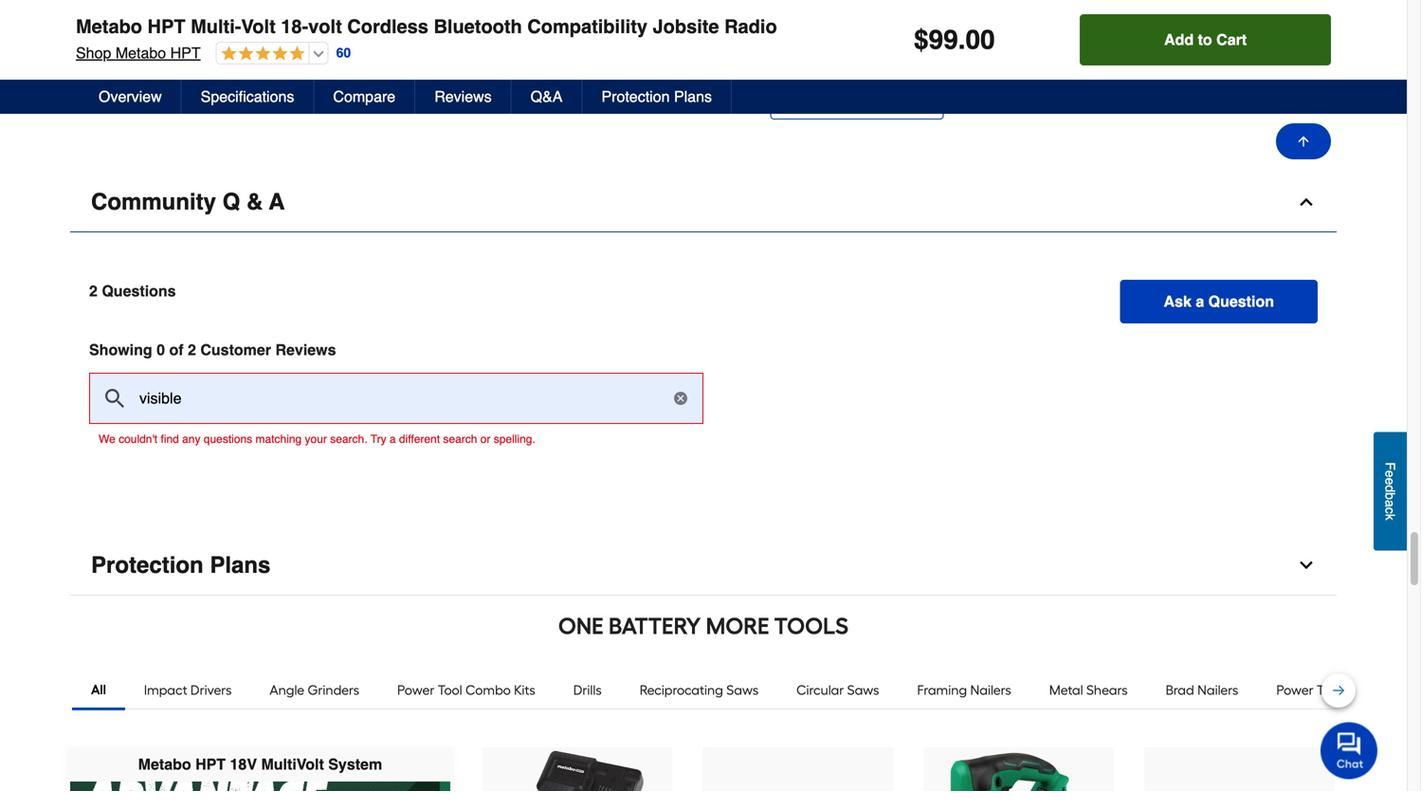 Task type: vqa. For each thing, say whether or not it's contained in the screenshot.
UV inhibitor protects against fading Easy knock-out drainage holes (no drilling required) Made using recycled materials
no



Task type: describe. For each thing, give the bounding box(es) containing it.
different
[[399, 433, 440, 446]]

ask a question button
[[1121, 280, 1318, 324]]

one
[[559, 612, 604, 640]]

saws for reciprocating saws
[[727, 682, 759, 698]]

brad nailers
[[1166, 682, 1239, 698]]

drivers
[[191, 682, 232, 698]]

c
[[1415, 682, 1422, 698]]

1 vertical spatial protection plans button
[[70, 536, 1337, 596]]

impact drivers
[[144, 682, 232, 698]]

metal
[[1050, 682, 1084, 698]]

shears
[[1087, 682, 1128, 698]]

18-
[[281, 16, 308, 37]]

nailers for brad nailers
[[1198, 682, 1239, 698]]

chevron up image
[[1298, 193, 1317, 212]]

b
[[1383, 492, 1399, 500]]

reciprocating saws
[[640, 682, 759, 698]]

more
[[706, 612, 770, 640]]

angle
[[270, 682, 305, 698]]

1 vertical spatial metabo
[[116, 44, 166, 62]]

questions
[[204, 433, 252, 446]]

brad nailers button
[[1147, 672, 1258, 710]]

power tool combo kits
[[397, 682, 536, 698]]

hpt for 18v
[[195, 756, 226, 773]]

tools
[[775, 612, 849, 640]]

volt
[[241, 16, 276, 37]]

matching
[[256, 433, 302, 446]]

99
[[929, 25, 959, 55]]

.
[[959, 25, 966, 55]]

protection plans for protection plans button to the bottom
[[91, 552, 271, 578]]

bluetooth
[[434, 16, 522, 37]]

d
[[1383, 485, 1399, 492]]

metal shears
[[1050, 682, 1128, 698]]

drills
[[574, 682, 602, 698]]

1 e from the top
[[1383, 470, 1399, 477]]

add to cart button
[[1081, 14, 1332, 65]]

overview button
[[80, 80, 182, 114]]

specifications button
[[182, 80, 314, 114]]

4.7 stars image
[[217, 46, 305, 63]]

brad
[[1166, 682, 1195, 698]]

metabo hpt cordless brushless 18-volt variable speed oscillating multi-tool image
[[1164, 748, 1316, 791]]

metabo hpt multi-volt 18-volt cordless bluetooth compatibility jobsite radio
[[76, 16, 777, 37]]

tool for batteries
[[1318, 682, 1342, 698]]

60
[[336, 45, 351, 60]]

ask
[[1164, 293, 1192, 310]]

compare button
[[314, 80, 416, 114]]

reviews inside button
[[435, 88, 492, 105]]

shop metabo hpt
[[76, 44, 201, 62]]

impact drivers button
[[125, 672, 251, 710]]

search.
[[330, 433, 368, 446]]

jobsite
[[653, 16, 720, 37]]

compare
[[333, 88, 396, 105]]

protection for protection plans button to the bottom
[[91, 552, 204, 578]]

chevron down image
[[1298, 556, 1317, 575]]

1 vertical spatial hpt
[[170, 44, 201, 62]]

2 questions ask a question
[[89, 282, 1275, 310]]

showing 0 of 2 customer reviews
[[89, 341, 336, 359]]

saws for circular saws
[[848, 682, 880, 698]]

f
[[1383, 462, 1399, 470]]

customer
[[200, 341, 271, 359]]

a
[[269, 189, 285, 215]]

system
[[328, 756, 382, 773]]

& inside "power tool batteries & c" button
[[1402, 682, 1411, 698]]

18v
[[230, 756, 257, 773]]

drills button
[[555, 672, 621, 710]]

spelling.
[[494, 433, 536, 446]]

tool for combo
[[438, 682, 463, 698]]

community q & a button
[[70, 173, 1337, 233]]

circular saws button
[[778, 672, 899, 710]]

to
[[1199, 31, 1213, 48]]

framing nailers
[[918, 682, 1012, 698]]

try
[[371, 433, 387, 446]]

framing
[[918, 682, 968, 698]]

add to cart
[[1165, 31, 1247, 48]]



Task type: locate. For each thing, give the bounding box(es) containing it.
a inside 2 questions ask a question
[[1196, 293, 1205, 310]]

a
[[1196, 293, 1205, 310], [390, 433, 396, 446], [1383, 500, 1399, 507]]

1 horizontal spatial power
[[1277, 682, 1314, 698]]

1 vertical spatial &
[[1402, 682, 1411, 698]]

2 saws from the left
[[848, 682, 880, 698]]

hpt for multi-
[[148, 16, 185, 37]]

circular
[[797, 682, 844, 698]]

question
[[1209, 293, 1275, 310]]

saws right the circular
[[848, 682, 880, 698]]

power left combo
[[397, 682, 435, 698]]

& left a
[[247, 189, 263, 215]]

hpt left 18v
[[195, 756, 226, 773]]

2
[[89, 282, 98, 300], [188, 341, 196, 359]]

nailers for framing nailers
[[971, 682, 1012, 698]]

reviews
[[435, 88, 492, 105], [276, 341, 336, 359]]

2 horizontal spatial a
[[1383, 500, 1399, 507]]

power tool batteries & c
[[1277, 682, 1422, 698]]

0 vertical spatial plans
[[674, 88, 712, 105]]

$ 99 . 00
[[914, 25, 996, 55]]

add
[[1165, 31, 1194, 48]]

plans for protection plans button to the bottom
[[210, 552, 271, 578]]

2 nailers from the left
[[1198, 682, 1239, 698]]

0 vertical spatial hpt
[[148, 16, 185, 37]]

2 inside 2 questions ask a question
[[89, 282, 98, 300]]

metabo down impact
[[138, 756, 191, 773]]

0 horizontal spatial power
[[397, 682, 435, 698]]

1 vertical spatial 2
[[188, 341, 196, 359]]

cart
[[1217, 31, 1247, 48]]

1 horizontal spatial reviews
[[435, 88, 492, 105]]

2 vertical spatial metabo
[[138, 756, 191, 773]]

protection plans button up one battery more tools
[[70, 536, 1337, 596]]

1 horizontal spatial a
[[1196, 293, 1205, 310]]

metabo up the overview
[[116, 44, 166, 62]]

0 vertical spatial 2
[[89, 282, 98, 300]]

power tool combo kits button
[[379, 672, 555, 710]]

multi-
[[191, 16, 241, 37]]

nailers
[[971, 682, 1012, 698], [1198, 682, 1239, 698]]

0
[[157, 341, 165, 359]]

your
[[305, 433, 327, 446]]

circular saws
[[797, 682, 880, 698]]

1 horizontal spatial protection
[[602, 88, 670, 105]]

power inside the power tool combo kits button
[[397, 682, 435, 698]]

a right try
[[390, 433, 396, 446]]

metabo for metabo hpt multi-volt 18-volt cordless bluetooth compatibility jobsite radio
[[76, 16, 142, 37]]

k
[[1383, 514, 1399, 520]]

1 vertical spatial protection
[[91, 552, 204, 578]]

metabo hpt 18-volt variable speed keyless cordless jigsaw (bare tool) image
[[944, 748, 1095, 791]]

1 horizontal spatial protection plans
[[602, 88, 712, 105]]

plans for top protection plans button
[[674, 88, 712, 105]]

& inside community q & a button
[[247, 189, 263, 215]]

tool
[[438, 682, 463, 698], [1318, 682, 1342, 698]]

angle grinders button
[[251, 672, 379, 710]]

2 right of
[[188, 341, 196, 359]]

or
[[481, 433, 491, 446]]

metal shears button
[[1031, 672, 1147, 710]]

protection
[[602, 88, 670, 105], [91, 552, 204, 578]]

2 power from the left
[[1277, 682, 1314, 698]]

1 vertical spatial plans
[[210, 552, 271, 578]]

00
[[966, 25, 996, 55]]

1 saws from the left
[[727, 682, 759, 698]]

protection plans button
[[583, 80, 732, 114], [70, 536, 1337, 596]]

couldn't
[[119, 433, 158, 446]]

nailers right the framing
[[971, 682, 1012, 698]]

e up the b on the right of page
[[1383, 477, 1399, 485]]

battery
[[609, 612, 701, 640]]

reciprocating saws button
[[621, 672, 778, 710]]

hpt
[[148, 16, 185, 37], [170, 44, 201, 62], [195, 756, 226, 773]]

0 horizontal spatial 2
[[89, 282, 98, 300]]

batteries
[[1345, 682, 1399, 698]]

all
[[91, 682, 106, 698]]

we couldn't find any questions matching your search. try a different search or spelling.
[[99, 433, 536, 446]]

search
[[443, 433, 478, 446]]

hpt up shop metabo hpt
[[148, 16, 185, 37]]

0 horizontal spatial &
[[247, 189, 263, 215]]

0 horizontal spatial a
[[390, 433, 396, 446]]

hpt down multi-
[[170, 44, 201, 62]]

0 horizontal spatial plans
[[210, 552, 271, 578]]

power tool batteries & c button
[[1258, 672, 1422, 710]]

c
[[1383, 507, 1399, 514]]

1 power from the left
[[397, 682, 435, 698]]

e
[[1383, 470, 1399, 477], [1383, 477, 1399, 485]]

reviews button
[[416, 80, 512, 114]]

tool left combo
[[438, 682, 463, 698]]

1 tool from the left
[[438, 682, 463, 698]]

framing nailers button
[[899, 672, 1031, 710]]

0 vertical spatial a
[[1196, 293, 1205, 310]]

1 horizontal spatial nailers
[[1198, 682, 1239, 698]]

arrow up image
[[1297, 134, 1312, 149]]

metabo hpt 18v multivolt system image
[[70, 782, 450, 791]]

2 left questions
[[89, 282, 98, 300]]

compatibility
[[528, 16, 648, 37]]

2 vertical spatial hpt
[[195, 756, 226, 773]]

specifications
[[201, 88, 294, 105]]

1 horizontal spatial plans
[[674, 88, 712, 105]]

protection plans for top protection plans button
[[602, 88, 712, 105]]

combo
[[466, 682, 511, 698]]

shop
[[76, 44, 111, 62]]

e up d
[[1383, 470, 1399, 477]]

community
[[91, 189, 216, 215]]

protection for top protection plans button
[[602, 88, 670, 105]]

1 horizontal spatial saws
[[848, 682, 880, 698]]

0 vertical spatial &
[[247, 189, 263, 215]]

a up k
[[1383, 500, 1399, 507]]

0 horizontal spatial reviews
[[276, 341, 336, 359]]

reviews down bluetooth
[[435, 88, 492, 105]]

cordless
[[347, 16, 429, 37]]

1 horizontal spatial &
[[1402, 682, 1411, 698]]

power left batteries
[[1277, 682, 1314, 698]]

power for power tool batteries & c
[[1277, 682, 1314, 698]]

of
[[169, 341, 184, 359]]

0 horizontal spatial protection
[[91, 552, 204, 578]]

nailers right brad
[[1198, 682, 1239, 698]]

community q & a
[[91, 189, 285, 215]]

metabo hpt 18v multivolt system
[[138, 756, 382, 773]]

0 vertical spatial protection plans
[[602, 88, 712, 105]]

metabo up 'shop'
[[76, 16, 142, 37]]

power for power tool combo kits
[[397, 682, 435, 698]]

radio
[[725, 16, 777, 37]]

q
[[223, 189, 240, 215]]

2 tool from the left
[[1318, 682, 1342, 698]]

a inside button
[[1383, 500, 1399, 507]]

any
[[182, 433, 201, 446]]

q&a
[[531, 88, 563, 105]]

overview
[[99, 88, 162, 105]]

kits
[[514, 682, 536, 698]]

1 vertical spatial reviews
[[276, 341, 336, 359]]

protection plans button down jobsite
[[583, 80, 732, 114]]

chat invite button image
[[1321, 721, 1379, 779]]

2 vertical spatial a
[[1383, 500, 1399, 507]]

power inside "power tool batteries & c" button
[[1277, 682, 1314, 698]]

we
[[99, 433, 116, 446]]

f e e d b a c k button
[[1374, 432, 1408, 550]]

1 vertical spatial protection plans
[[91, 552, 271, 578]]

one battery more tools
[[559, 612, 849, 640]]

$
[[914, 25, 929, 55]]

find
[[161, 433, 179, 446]]

Search Questions and Answers text field
[[89, 373, 704, 424]]

saws right reciprocating
[[727, 682, 759, 698]]

&
[[247, 189, 263, 215], [1402, 682, 1411, 698]]

all button
[[72, 672, 125, 710]]

reciprocating
[[640, 682, 724, 698]]

showing
[[89, 341, 152, 359]]

0 horizontal spatial nailers
[[971, 682, 1012, 698]]

multivolt
[[261, 756, 324, 773]]

metabo for metabo hpt 18v multivolt system
[[138, 756, 191, 773]]

0 horizontal spatial saws
[[727, 682, 759, 698]]

1 horizontal spatial 2
[[188, 341, 196, 359]]

angle grinders
[[270, 682, 360, 698]]

metabo hpt multivolt 18-v 2-pack lithium-ion battery and charger (charger included) image
[[502, 748, 654, 791]]

0 vertical spatial protection
[[602, 88, 670, 105]]

1 vertical spatial a
[[390, 433, 396, 446]]

a right ask
[[1196, 293, 1205, 310]]

reviews right customer
[[276, 341, 336, 359]]

f e e d b a c k
[[1383, 462, 1399, 520]]

tool left batteries
[[1318, 682, 1342, 698]]

questions
[[102, 282, 176, 300]]

0 vertical spatial protection plans button
[[583, 80, 732, 114]]

0 horizontal spatial protection plans
[[91, 552, 271, 578]]

1 horizontal spatial tool
[[1318, 682, 1342, 698]]

0 horizontal spatial tool
[[438, 682, 463, 698]]

1 nailers from the left
[[971, 682, 1012, 698]]

2 e from the top
[[1383, 477, 1399, 485]]

metabo
[[76, 16, 142, 37], [116, 44, 166, 62], [138, 756, 191, 773]]

& left c
[[1402, 682, 1411, 698]]

grinders
[[308, 682, 360, 698]]

0 vertical spatial reviews
[[435, 88, 492, 105]]

0 vertical spatial metabo
[[76, 16, 142, 37]]



